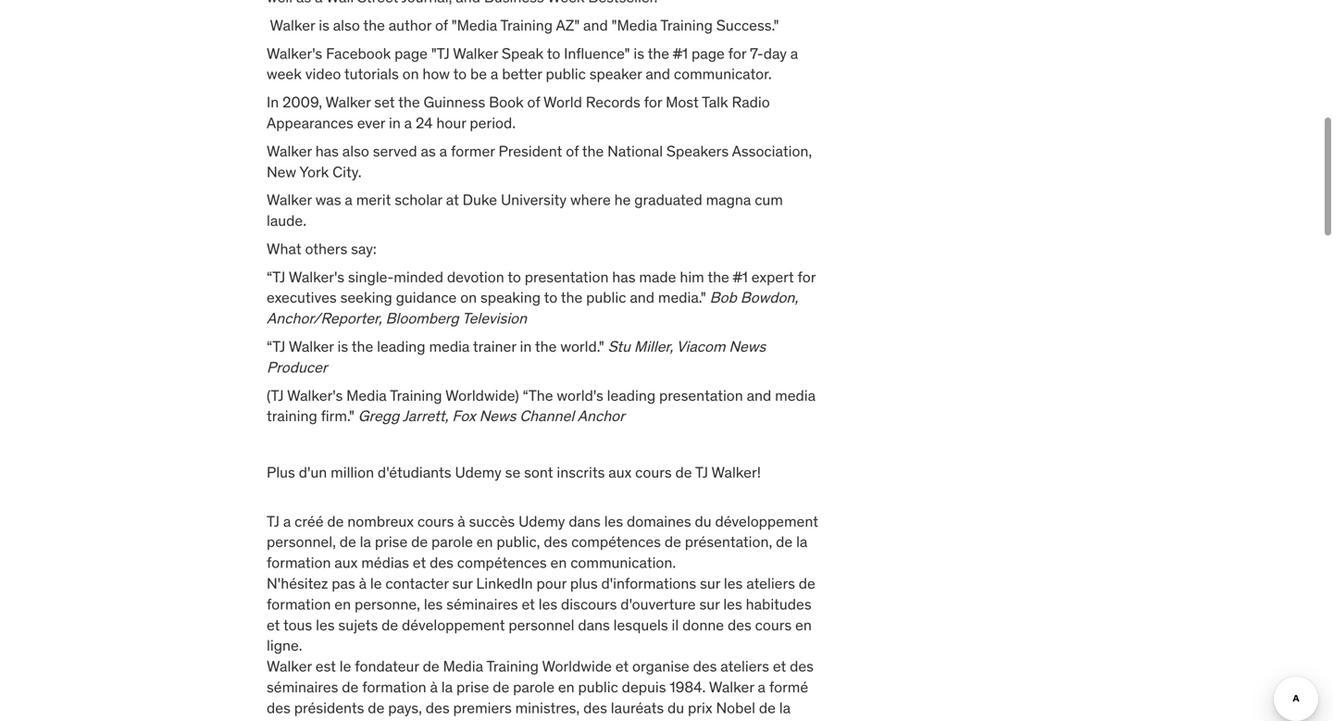 Task type: describe. For each thing, give the bounding box(es) containing it.
de up premiers
[[493, 678, 509, 697]]

training
[[267, 407, 317, 426]]

and inside (tj walker's media training worldwide) "the world's leading presentation and media training firm."
[[747, 386, 771, 405]]

de down nombreux
[[340, 533, 356, 551]]

médias
[[361, 553, 409, 572]]

cum
[[755, 190, 783, 209]]

public inside tj a créé de nombreux cours à succès udemy dans les domaines du développement personnel, de la prise de parole en public, des compétences de présentation, de la formation aux médias et des compétences en communication. n'hésitez pas à le contacter sur linkedin pour plus d'informations sur les ateliers de formation en personne, les séminaires et les discours d'ouverture sur les habitudes et tous les sujets de développement personnel dans lesquels il donne des cours en ligne. walker est le fondateur de media training worldwide et organise des ateliers et des séminaires de formation à la prise de parole en public depuis 1984. walker a formé des présidents de pays, des premiers ministres, des lauréats du prix nobel de la paix, des lauréats du super bowl, des sénateurs américains, des miss univers et
[[578, 678, 618, 697]]

en down pas
[[334, 595, 351, 614]]

0 vertical spatial le
[[370, 574, 382, 593]]

sénateurs
[[516, 719, 581, 721]]

1 vertical spatial prise
[[456, 678, 489, 697]]

ever
[[357, 113, 385, 132]]

training inside (tj walker's media training worldwide) "the world's leading presentation and media training firm."
[[390, 386, 442, 405]]

de down domaines
[[665, 533, 681, 551]]

at
[[446, 190, 459, 209]]

national
[[607, 142, 663, 160]]

0 vertical spatial tj
[[695, 463, 708, 482]]

1984.
[[670, 678, 706, 697]]

made
[[639, 267, 676, 286]]

de up habitudes
[[799, 574, 815, 593]]

university
[[501, 190, 567, 209]]

des up contacter
[[430, 553, 454, 572]]

succès
[[469, 512, 515, 531]]

7-
[[750, 44, 763, 63]]

stu miller, viacom news producer
[[267, 337, 766, 377]]

training up speak
[[500, 16, 553, 35]]

media inside (tj walker's media training worldwide) "the world's leading presentation and media training firm."
[[775, 386, 816, 405]]

a left 24
[[404, 113, 412, 132]]

viacom
[[676, 337, 725, 356]]

for inside "tj walker's single-minded devotion to presentation has made him the #1 expert for executives seeking guidance on speaking to the public and media."
[[797, 267, 816, 286]]

served
[[373, 142, 417, 160]]

how
[[423, 64, 450, 83]]

de right présentation,
[[776, 533, 793, 551]]

la up bowl,
[[441, 678, 453, 697]]

1 page from the left
[[395, 44, 428, 63]]

where
[[570, 190, 611, 209]]

a right as in the top left of the page
[[439, 142, 447, 160]]

(tj
[[267, 386, 284, 405]]

walker's for "tj
[[289, 267, 344, 286]]

24
[[416, 113, 433, 132]]

plus d'un million d'étudiants udemy se sont inscrits aux cours de tj walker!
[[267, 463, 761, 482]]

nobel
[[716, 698, 755, 717]]

de left pays,
[[368, 698, 385, 717]]

présidents
[[294, 698, 364, 717]]

0 horizontal spatial media
[[429, 337, 470, 356]]

1 horizontal spatial of
[[527, 93, 540, 112]]

1 horizontal spatial séminaires
[[446, 595, 518, 614]]

il
[[672, 615, 679, 634]]

les down contacter
[[424, 595, 443, 614]]

a right be at the left of the page
[[491, 64, 498, 83]]

media inside (tj walker's media training worldwide) "the world's leading presentation and media training firm."
[[346, 386, 387, 405]]

la down nombreux
[[360, 533, 371, 551]]

to left be at the left of the page
[[453, 64, 467, 83]]

2 vertical spatial formation
[[362, 678, 426, 697]]

walker!
[[711, 463, 761, 482]]

communication.
[[570, 553, 676, 572]]

0 vertical spatial aux
[[608, 463, 632, 482]]

producer
[[267, 358, 327, 377]]

the down the 'anchor/reporter,' at the top of page
[[352, 337, 373, 356]]

bloomberg
[[386, 309, 459, 328]]

0 horizontal spatial prise
[[375, 533, 408, 551]]

1 vertical spatial le
[[340, 657, 351, 676]]

linkedin
[[476, 574, 533, 593]]

de up univers
[[759, 698, 776, 717]]

new
[[267, 162, 296, 181]]

duke
[[463, 190, 497, 209]]

walker up 'new'
[[267, 142, 312, 160]]

the up most
[[648, 44, 669, 63]]

des up américains,
[[583, 698, 607, 717]]

on inside walker is also the author of "media training az" and "media training success." walker's facebook page "tj walker speak to influence" is the #1 page for 7-day a week video tutorials on how to be a better public speaker and communicator. in 2009, walker set the guinness book of world records for most talk radio appearances ever in a 24 hour period. walker has also served as a former president of the national speakers association, new york city. walker was a merit scholar at duke university where he graduated magna cum laude. what others say:
[[402, 64, 419, 83]]

the left national
[[582, 142, 604, 160]]

1 vertical spatial formation
[[267, 595, 331, 614]]

expert
[[751, 267, 794, 286]]

world's
[[557, 386, 603, 405]]

2 vertical spatial à
[[430, 678, 438, 697]]

records
[[586, 93, 640, 112]]

1 vertical spatial ateliers
[[720, 657, 769, 676]]

personnel,
[[267, 533, 336, 551]]

say:
[[351, 239, 377, 258]]

facebook
[[326, 44, 391, 63]]

the up facebook
[[363, 16, 385, 35]]

him
[[680, 267, 704, 286]]

de down personne,
[[382, 615, 398, 634]]

0 vertical spatial développement
[[715, 512, 818, 531]]

bob bowdon, anchor/reporter, bloomberg television
[[267, 288, 798, 328]]

walker up nobel
[[709, 678, 754, 697]]

miss
[[691, 719, 721, 721]]

1 vertical spatial à
[[359, 574, 367, 593]]

la down formé
[[779, 698, 791, 717]]

de right fondateur
[[423, 657, 439, 676]]

des right donne
[[728, 615, 752, 634]]

aux inside tj a créé de nombreux cours à succès udemy dans les domaines du développement personnel, de la prise de parole en public, des compétences de présentation, de la formation aux médias et des compétences en communication. n'hésitez pas à le contacter sur linkedin pour plus d'informations sur les ateliers de formation en personne, les séminaires et les discours d'ouverture sur les habitudes et tous les sujets de développement personnel dans lesquels il donne des cours en ligne. walker est le fondateur de media training worldwide et organise des ateliers et des séminaires de formation à la prise de parole en public depuis 1984. walker a formé des présidents de pays, des premiers ministres, des lauréats du prix nobel de la paix, des lauréats du super bowl, des sénateurs américains, des miss univers et
[[334, 553, 358, 572]]

1 horizontal spatial cours
[[635, 463, 672, 482]]

2 page from the left
[[692, 44, 725, 63]]

the up the world."
[[561, 288, 583, 307]]

1 vertical spatial parole
[[513, 678, 555, 697]]

les down présentation,
[[724, 574, 743, 593]]

plus
[[570, 574, 598, 593]]

1 vertical spatial in
[[520, 337, 532, 356]]

most
[[666, 93, 699, 112]]

des down premiers
[[488, 719, 512, 721]]

and up most
[[646, 64, 670, 83]]

des down présidents
[[301, 719, 325, 721]]

"the
[[523, 386, 553, 405]]

what
[[267, 239, 301, 258]]

bob
[[710, 288, 737, 307]]

scholar
[[395, 190, 442, 209]]

0 horizontal spatial of
[[435, 16, 448, 35]]

inscrits
[[557, 463, 605, 482]]

pour
[[536, 574, 567, 593]]

and right az"
[[583, 16, 608, 35]]

trainer
[[473, 337, 516, 356]]

book
[[489, 93, 524, 112]]

n'hésitez
[[267, 574, 328, 593]]

to right speaking
[[544, 288, 557, 307]]

walker down ligne.
[[267, 657, 312, 676]]

worldwide)
[[445, 386, 519, 405]]

et up formé
[[773, 657, 786, 676]]

les up communication.
[[604, 512, 623, 531]]

be
[[470, 64, 487, 83]]

guinness
[[424, 93, 485, 112]]

en down habitudes
[[795, 615, 812, 634]]

2 horizontal spatial cours
[[755, 615, 792, 634]]

firm."
[[321, 407, 354, 426]]

tous
[[283, 615, 312, 634]]

world."
[[560, 337, 604, 356]]

video
[[305, 64, 341, 83]]

walker's inside walker is also the author of "media training az" and "media training success." walker's facebook page "tj walker speak to influence" is the #1 page for 7-day a week video tutorials on how to be a better public speaker and communicator. in 2009, walker set the guinness book of world records for most talk radio appearances ever in a 24 hour period. walker has also served as a former president of the national speakers association, new york city. walker was a merit scholar at duke university where he graduated magna cum laude. what others say:
[[267, 44, 322, 63]]

0 vertical spatial leading
[[377, 337, 425, 356]]

influence"
[[564, 44, 630, 63]]

walker up week
[[270, 16, 315, 35]]

hour
[[436, 113, 466, 132]]

premiers
[[453, 698, 512, 717]]

success."
[[716, 16, 779, 35]]

#1 inside walker is also the author of "media training az" and "media training success." walker's facebook page "tj walker speak to influence" is the #1 page for 7-day a week video tutorials on how to be a better public speaker and communicator. in 2009, walker set the guinness book of world records for most talk radio appearances ever in a 24 hour period. walker has also served as a former president of the national speakers association, new york city. walker was a merit scholar at duke university where he graduated magna cum laude. what others say:
[[673, 44, 688, 63]]

personne,
[[355, 595, 420, 614]]

formé
[[769, 678, 808, 697]]

1 vertical spatial compétences
[[457, 553, 547, 572]]

has inside walker is also the author of "media training az" and "media training success." walker's facebook page "tj walker speak to influence" is the #1 page for 7-day a week video tutorials on how to be a better public speaker and communicator. in 2009, walker set the guinness book of world records for most talk radio appearances ever in a 24 hour period. walker has also served as a former president of the national speakers association, new york city. walker was a merit scholar at duke university where he graduated magna cum laude. what others say:
[[315, 142, 339, 160]]

des up 1984.
[[693, 657, 717, 676]]

des up paix,
[[267, 698, 291, 717]]

fox
[[452, 407, 476, 426]]

des left miss
[[664, 719, 688, 721]]

minded
[[394, 267, 443, 286]]

la up habitudes
[[796, 533, 808, 551]]

des up formé
[[790, 657, 814, 676]]

set
[[374, 93, 395, 112]]

tutorials
[[344, 64, 399, 83]]

en up pour
[[550, 553, 567, 572]]

speaker
[[589, 64, 642, 83]]

0 horizontal spatial développement
[[402, 615, 505, 634]]

0 horizontal spatial lauréats
[[328, 719, 381, 721]]

sont
[[524, 463, 553, 482]]

en down succès
[[476, 533, 493, 551]]

association,
[[732, 142, 812, 160]]

0 horizontal spatial séminaires
[[267, 678, 338, 697]]

d'un
[[299, 463, 327, 482]]

walker up producer
[[289, 337, 334, 356]]

en down the worldwide
[[558, 678, 575, 697]]

tj a créé de nombreux cours à succès udemy dans les domaines du développement personnel, de la prise de parole en public, des compétences de présentation, de la formation aux médias et des compétences en communication. n'hésitez pas à le contacter sur linkedin pour plus d'informations sur les ateliers de formation en personne, les séminaires et les discours d'ouverture sur les habitudes et tous les sujets de développement personnel dans lesquels il donne des cours en ligne. walker est le fondateur de media training worldwide et organise des ateliers et des séminaires de formation à la prise de parole en public depuis 1984. walker a formé des présidents de pays, des premiers ministres, des lauréats du prix nobel de la paix, des lauréats du super bowl, des sénateurs américains, des miss univers et 
[[267, 512, 819, 721]]

0 vertical spatial du
[[695, 512, 712, 531]]

des up "super"
[[426, 698, 450, 717]]

week
[[267, 64, 302, 83]]

1 vertical spatial du
[[667, 698, 684, 717]]

walker up be at the left of the page
[[453, 44, 498, 63]]

city.
[[333, 162, 362, 181]]

news for fox
[[479, 407, 516, 426]]

million
[[331, 463, 374, 482]]

ministres,
[[515, 698, 580, 717]]

0 vertical spatial compétences
[[571, 533, 661, 551]]

des right public,
[[544, 533, 568, 551]]

training inside tj a créé de nombreux cours à succès udemy dans les domaines du développement personnel, de la prise de parole en public, des compétences de présentation, de la formation aux médias et des compétences en communication. n'hésitez pas à le contacter sur linkedin pour plus d'informations sur les ateliers de formation en personne, les séminaires et les discours d'ouverture sur les habitudes et tous les sujets de développement personnel dans lesquels il donne des cours en ligne. walker est le fondateur de media training worldwide et organise des ateliers et des séminaires de formation à la prise de parole en public depuis 1984. walker a formé des présidents de pays, des premiers ministres, des lauréats du prix nobel de la paix, des lauréats du super bowl, des sénateurs américains, des miss univers et
[[486, 657, 539, 676]]



Task type: vqa. For each thing, say whether or not it's contained in the screenshot.
xsmall image in the 'Marketing' "link"
no



Task type: locate. For each thing, give the bounding box(es) containing it.
0 vertical spatial à
[[458, 512, 465, 531]]

gregg
[[358, 407, 399, 426]]

miller,
[[634, 337, 673, 356]]

public inside "tj walker's single-minded devotion to presentation has made him the #1 expert for executives seeking guidance on speaking to the public and media."
[[586, 288, 626, 307]]

speakers
[[666, 142, 729, 160]]

the right set at the top
[[398, 93, 420, 112]]

sujets
[[338, 615, 378, 634]]

stu
[[608, 337, 630, 356]]

0 horizontal spatial parole
[[431, 533, 473, 551]]

1 horizontal spatial à
[[430, 678, 438, 697]]

formation
[[267, 553, 331, 572], [267, 595, 331, 614], [362, 678, 426, 697]]

tj up personnel,
[[267, 512, 280, 531]]

walker's inside "tj walker's single-minded devotion to presentation has made him the #1 expert for executives seeking guidance on speaking to the public and media."
[[289, 267, 344, 286]]

2 "tj from the top
[[267, 337, 285, 356]]

1 vertical spatial aux
[[334, 553, 358, 572]]

walker is also the author of "media training az" and "media training success." walker's facebook page "tj walker speak to influence" is the #1 page for 7-day a week video tutorials on how to be a better public speaker and communicator. in 2009, walker set the guinness book of world records for most talk radio appearances ever in a 24 hour period. walker has also served as a former president of the national speakers association, new york city. walker was a merit scholar at duke university where he graduated magna cum laude. what others say:
[[267, 16, 812, 258]]

0 vertical spatial prise
[[375, 533, 408, 551]]

public
[[546, 64, 586, 83], [586, 288, 626, 307], [578, 678, 618, 697]]

a right was
[[345, 190, 353, 209]]

guidance
[[396, 288, 457, 307]]

also
[[333, 16, 360, 35], [342, 142, 369, 160]]

news down worldwide)
[[479, 407, 516, 426]]

news for viacom
[[729, 337, 766, 356]]

2 horizontal spatial du
[[695, 512, 712, 531]]

0 horizontal spatial le
[[340, 657, 351, 676]]

walker's up week
[[267, 44, 322, 63]]

"tj for "tj walker is the leading media trainer in the world."
[[267, 337, 285, 356]]

1 horizontal spatial on
[[460, 288, 477, 307]]

1 vertical spatial udemy
[[519, 512, 565, 531]]

0 horizontal spatial on
[[402, 64, 419, 83]]

prix
[[688, 698, 712, 717]]

public up stu
[[586, 288, 626, 307]]

channel
[[520, 407, 574, 426]]

"tj for "tj walker's single-minded devotion to presentation has made him the #1 expert for executives seeking guidance on speaking to the public and media."
[[267, 267, 285, 286]]

1 horizontal spatial news
[[729, 337, 766, 356]]

1 vertical spatial #1
[[733, 267, 748, 286]]

2 vertical spatial du
[[385, 719, 402, 721]]

0 horizontal spatial cours
[[417, 512, 454, 531]]

domaines
[[627, 512, 691, 531]]

walker's up executives
[[289, 267, 344, 286]]

de left walker!
[[675, 463, 692, 482]]

is
[[319, 16, 329, 35], [634, 44, 644, 63], [337, 337, 348, 356]]

d'étudiants
[[378, 463, 451, 482]]

radio
[[732, 93, 770, 112]]

1 horizontal spatial is
[[337, 337, 348, 356]]

news
[[729, 337, 766, 356], [479, 407, 516, 426]]

1 vertical spatial "tj
[[267, 337, 285, 356]]

pays,
[[388, 698, 422, 717]]

0 horizontal spatial aux
[[334, 553, 358, 572]]

for left 7-
[[728, 44, 746, 63]]

0 horizontal spatial udemy
[[455, 463, 502, 482]]

1 "media from the left
[[452, 16, 497, 35]]

training up communicator.
[[660, 16, 713, 35]]

1 vertical spatial lauréats
[[328, 719, 381, 721]]

cours
[[635, 463, 672, 482], [417, 512, 454, 531], [755, 615, 792, 634]]

0 vertical spatial lauréats
[[611, 698, 664, 717]]

univers
[[725, 719, 775, 721]]

2 horizontal spatial à
[[458, 512, 465, 531]]

parole down succès
[[431, 533, 473, 551]]

"media up influence"
[[612, 16, 657, 35]]

1 vertical spatial has
[[612, 267, 636, 286]]

the
[[363, 16, 385, 35], [648, 44, 669, 63], [398, 93, 420, 112], [582, 142, 604, 160], [708, 267, 729, 286], [561, 288, 583, 307], [352, 337, 373, 356], [535, 337, 557, 356]]

tj inside tj a créé de nombreux cours à succès udemy dans les domaines du développement personnel, de la prise de parole en public, des compétences de présentation, de la formation aux médias et des compétences en communication. n'hésitez pas à le contacter sur linkedin pour plus d'informations sur les ateliers de formation en personne, les séminaires et les discours d'ouverture sur les habitudes et tous les sujets de développement personnel dans lesquels il donne des cours en ligne. walker est le fondateur de media training worldwide et organise des ateliers et des séminaires de formation à la prise de parole en public depuis 1984. walker a formé des présidents de pays, des premiers ministres, des lauréats du prix nobel de la paix, des lauréats du super bowl, des sénateurs américains, des miss univers et
[[267, 512, 280, 531]]

1 horizontal spatial développement
[[715, 512, 818, 531]]

1 horizontal spatial has
[[612, 267, 636, 286]]

des
[[544, 533, 568, 551], [430, 553, 454, 572], [728, 615, 752, 634], [693, 657, 717, 676], [790, 657, 814, 676], [267, 698, 291, 717], [426, 698, 450, 717], [583, 698, 607, 717], [301, 719, 325, 721], [488, 719, 512, 721], [664, 719, 688, 721]]

formation up n'hésitez
[[267, 553, 331, 572]]

day
[[763, 44, 787, 63]]

0 vertical spatial on
[[402, 64, 419, 83]]

presentation inside "tj walker's single-minded devotion to presentation has made him the #1 expert for executives seeking guidance on speaking to the public and media."
[[525, 267, 609, 286]]

to up speaking
[[508, 267, 521, 286]]

1 "tj from the top
[[267, 267, 285, 286]]

de right the créé
[[327, 512, 344, 531]]

president
[[499, 142, 562, 160]]

à right pas
[[359, 574, 367, 593]]

aux right inscrits
[[608, 463, 632, 482]]

est
[[315, 657, 336, 676]]

cours down habitudes
[[755, 615, 792, 634]]

executives
[[267, 288, 337, 307]]

walker
[[270, 16, 315, 35], [453, 44, 498, 63], [326, 93, 371, 112], [267, 142, 312, 160], [267, 190, 312, 209], [289, 337, 334, 356], [267, 657, 312, 676], [709, 678, 754, 697]]

2 horizontal spatial for
[[797, 267, 816, 286]]

2 vertical spatial for
[[797, 267, 816, 286]]

walker up ever
[[326, 93, 371, 112]]

ateliers up nobel
[[720, 657, 769, 676]]

the up bob
[[708, 267, 729, 286]]

0 vertical spatial cours
[[635, 463, 672, 482]]

1 horizontal spatial tj
[[695, 463, 708, 482]]

0 vertical spatial media
[[346, 386, 387, 405]]

and inside "tj walker's single-minded devotion to presentation has made him the #1 expert for executives seeking guidance on speaking to the public and media."
[[630, 288, 655, 307]]

personnel
[[509, 615, 574, 634]]

york
[[299, 162, 329, 181]]

walker's inside (tj walker's media training worldwide) "the world's leading presentation and media training firm."
[[287, 386, 343, 405]]

udemy left se
[[455, 463, 502, 482]]

0 vertical spatial public
[[546, 64, 586, 83]]

and up walker!
[[747, 386, 771, 405]]

worldwide
[[542, 657, 612, 676]]

et up personnel
[[522, 595, 535, 614]]

training
[[500, 16, 553, 35], [660, 16, 713, 35], [390, 386, 442, 405], [486, 657, 539, 676]]

1 vertical spatial for
[[644, 93, 662, 112]]

udemy
[[455, 463, 502, 482], [519, 512, 565, 531]]

développement down contacter
[[402, 615, 505, 634]]

public up 'world'
[[546, 64, 586, 83]]

in down set at the top
[[389, 113, 401, 132]]

2 horizontal spatial is
[[634, 44, 644, 63]]

de up contacter
[[411, 533, 428, 551]]

1 vertical spatial on
[[460, 288, 477, 307]]

0 vertical spatial is
[[319, 16, 329, 35]]

paix,
[[267, 719, 297, 721]]

compétences
[[571, 533, 661, 551], [457, 553, 547, 572]]

lauréats down présidents
[[328, 719, 381, 721]]

1 horizontal spatial le
[[370, 574, 382, 593]]

0 vertical spatial "tj
[[267, 267, 285, 286]]

"media up be at the left of the page
[[452, 16, 497, 35]]

ateliers up habitudes
[[746, 574, 795, 593]]

0 vertical spatial media
[[429, 337, 470, 356]]

et up contacter
[[413, 553, 426, 572]]

à
[[458, 512, 465, 531], [359, 574, 367, 593], [430, 678, 438, 697]]

contacter
[[386, 574, 449, 593]]

has inside "tj walker's single-minded devotion to presentation has made him the #1 expert for executives seeking guidance on speaking to the public and media."
[[612, 267, 636, 286]]

walker's up firm."
[[287, 386, 343, 405]]

0 horizontal spatial media
[[346, 386, 387, 405]]

1 horizontal spatial prise
[[456, 678, 489, 697]]

media inside tj a créé de nombreux cours à succès udemy dans les domaines du développement personnel, de la prise de parole en public, des compétences de présentation, de la formation aux médias et des compétences en communication. n'hésitez pas à le contacter sur linkedin pour plus d'informations sur les ateliers de formation en personne, les séminaires et les discours d'ouverture sur les habitudes et tous les sujets de développement personnel dans lesquels il donne des cours en ligne. walker est le fondateur de media training worldwide et organise des ateliers et des séminaires de formation à la prise de parole en public depuis 1984. walker a formé des présidents de pays, des premiers ministres, des lauréats du prix nobel de la paix, des lauréats du super bowl, des sénateurs américains, des miss univers et
[[443, 657, 483, 676]]

0 horizontal spatial #1
[[673, 44, 688, 63]]

#1 up bob
[[733, 267, 748, 286]]

"tj up producer
[[267, 337, 285, 356]]

walker up laude.
[[267, 190, 312, 209]]

was
[[315, 190, 341, 209]]

les up donne
[[723, 595, 742, 614]]

communicator.
[[674, 64, 772, 83]]

"tj inside "tj walker's single-minded devotion to presentation has made him the #1 expert for executives seeking guidance on speaking to the public and media."
[[267, 267, 285, 286]]

leading inside (tj walker's media training worldwide) "the world's leading presentation and media training firm."
[[607, 386, 656, 405]]

0 horizontal spatial has
[[315, 142, 339, 160]]

bowdon,
[[740, 288, 798, 307]]

1 horizontal spatial du
[[667, 698, 684, 717]]

du down 1984.
[[667, 698, 684, 717]]

parole up ministres, at the left bottom
[[513, 678, 555, 697]]

2 "media from the left
[[612, 16, 657, 35]]

seeking
[[340, 288, 392, 307]]

in
[[267, 93, 279, 112]]

on inside "tj walker's single-minded devotion to presentation has made him the #1 expert for executives seeking guidance on speaking to the public and media."
[[460, 288, 477, 307]]

1 horizontal spatial presentation
[[659, 386, 743, 405]]

anchor
[[577, 407, 625, 426]]

news right "viacom"
[[729, 337, 766, 356]]

is up facebook
[[319, 16, 329, 35]]

also up city.
[[342, 142, 369, 160]]

the left the world."
[[535, 337, 557, 356]]

lesquels
[[613, 615, 668, 634]]

1 horizontal spatial in
[[520, 337, 532, 356]]

0 horizontal spatial presentation
[[525, 267, 609, 286]]

public inside walker is also the author of "media training az" and "media training success." walker's facebook page "tj walker speak to influence" is the #1 page for 7-day a week video tutorials on how to be a better public speaker and communicator. in 2009, walker set the guinness book of world records for most talk radio appearances ever in a 24 hour period. walker has also served as a former president of the national speakers association, new york city. walker was a merit scholar at duke university where he graduated magna cum laude. what others say:
[[546, 64, 586, 83]]

jarrett,
[[402, 407, 448, 426]]

développement
[[715, 512, 818, 531], [402, 615, 505, 634]]

et up the depuis
[[615, 657, 629, 676]]

0 horizontal spatial page
[[395, 44, 428, 63]]

2 vertical spatial is
[[337, 337, 348, 356]]

présentation,
[[685, 533, 772, 551]]

0 vertical spatial has
[[315, 142, 339, 160]]

and
[[583, 16, 608, 35], [646, 64, 670, 83], [630, 288, 655, 307], [747, 386, 771, 405]]

0 horizontal spatial compétences
[[457, 553, 547, 572]]

1 horizontal spatial for
[[728, 44, 746, 63]]

presentation up bob bowdon, anchor/reporter, bloomberg television at top
[[525, 267, 609, 286]]

has
[[315, 142, 339, 160], [612, 267, 636, 286]]

se
[[505, 463, 521, 482]]

#1 inside "tj walker's single-minded devotion to presentation has made him the #1 expert for executives seeking guidance on speaking to the public and media."
[[733, 267, 748, 286]]

page
[[395, 44, 428, 63], [692, 44, 725, 63]]

2009,
[[282, 93, 322, 112]]

les right tous
[[316, 615, 335, 634]]

1 horizontal spatial #1
[[733, 267, 748, 286]]

he
[[614, 190, 631, 209]]

1 vertical spatial leading
[[607, 386, 656, 405]]

organise
[[632, 657, 689, 676]]

in inside walker is also the author of "media training az" and "media training success." walker's facebook page "tj walker speak to influence" is the #1 page for 7-day a week video tutorials on how to be a better public speaker and communicator. in 2009, walker set the guinness book of world records for most talk radio appearances ever in a 24 hour period. walker has also served as a former president of the national speakers association, new york city. walker was a merit scholar at duke university where he graduated magna cum laude. what others say:
[[389, 113, 401, 132]]

walker's for (tj
[[287, 386, 343, 405]]

2 vertical spatial walker's
[[287, 386, 343, 405]]

et up ligne.
[[267, 615, 280, 634]]

presentation
[[525, 267, 609, 286], [659, 386, 743, 405]]

0 vertical spatial presentation
[[525, 267, 609, 286]]

2 vertical spatial public
[[578, 678, 618, 697]]

de up présidents
[[342, 678, 359, 697]]

du down pays,
[[385, 719, 402, 721]]

prise up médias
[[375, 533, 408, 551]]

ateliers
[[746, 574, 795, 593], [720, 657, 769, 676]]

0 horizontal spatial in
[[389, 113, 401, 132]]

2 horizontal spatial of
[[566, 142, 579, 160]]

0 vertical spatial also
[[333, 16, 360, 35]]

1 horizontal spatial lauréats
[[611, 698, 664, 717]]

media
[[346, 386, 387, 405], [443, 657, 483, 676]]

compétences up linkedin
[[457, 553, 547, 572]]

on left how at the top left
[[402, 64, 419, 83]]

"tj
[[431, 44, 450, 63]]

training up the jarrett,
[[390, 386, 442, 405]]

of right president
[[566, 142, 579, 160]]

0 vertical spatial for
[[728, 44, 746, 63]]

la
[[360, 533, 371, 551], [796, 533, 808, 551], [441, 678, 453, 697], [779, 698, 791, 717]]

presentation inside (tj walker's media training worldwide) "the world's leading presentation and media training firm."
[[659, 386, 743, 405]]

0 vertical spatial ateliers
[[746, 574, 795, 593]]

speak
[[502, 44, 544, 63]]

a left the créé
[[283, 512, 291, 531]]

presentation down "viacom"
[[659, 386, 743, 405]]

0 horizontal spatial à
[[359, 574, 367, 593]]

for right expert
[[797, 267, 816, 286]]

others
[[305, 239, 347, 258]]

author
[[389, 16, 431, 35]]

d'ouverture
[[621, 595, 696, 614]]

aux up pas
[[334, 553, 358, 572]]

sur
[[452, 574, 473, 593], [700, 574, 720, 593], [699, 595, 720, 614]]

speaking
[[480, 288, 541, 307]]

world
[[543, 93, 582, 112]]

devotion
[[447, 267, 504, 286]]

#1 up communicator.
[[673, 44, 688, 63]]

0 horizontal spatial for
[[644, 93, 662, 112]]

to right speak
[[547, 44, 560, 63]]

1 vertical spatial dans
[[578, 615, 610, 634]]

is up speaker
[[634, 44, 644, 63]]

1 vertical spatial public
[[586, 288, 626, 307]]

0 vertical spatial news
[[729, 337, 766, 356]]

et down formé
[[778, 719, 792, 721]]

udemy up public,
[[519, 512, 565, 531]]

0 vertical spatial dans
[[569, 512, 601, 531]]

1 horizontal spatial page
[[692, 44, 725, 63]]

formation up tous
[[267, 595, 331, 614]]

media up premiers
[[443, 657, 483, 676]]

cours down d'étudiants
[[417, 512, 454, 531]]

bowl,
[[448, 719, 485, 721]]

and down made in the top of the page
[[630, 288, 655, 307]]

0 vertical spatial séminaires
[[446, 595, 518, 614]]

0 vertical spatial walker's
[[267, 44, 322, 63]]

0 vertical spatial parole
[[431, 533, 473, 551]]

a right day
[[790, 44, 798, 63]]

anchor/reporter,
[[267, 309, 382, 328]]

1 vertical spatial is
[[634, 44, 644, 63]]

le down médias
[[370, 574, 382, 593]]

à left succès
[[458, 512, 465, 531]]

a left formé
[[758, 678, 766, 697]]

2 vertical spatial cours
[[755, 615, 792, 634]]

0 vertical spatial formation
[[267, 553, 331, 572]]

period.
[[470, 113, 516, 132]]

1 vertical spatial cours
[[417, 512, 454, 531]]

0 horizontal spatial leading
[[377, 337, 425, 356]]

1 horizontal spatial "media
[[612, 16, 657, 35]]

séminaires down "est"
[[267, 678, 338, 697]]

graduated
[[634, 190, 702, 209]]

1 vertical spatial also
[[342, 142, 369, 160]]

les down pour
[[539, 595, 557, 614]]

donne
[[682, 615, 724, 634]]

1 horizontal spatial compétences
[[571, 533, 661, 551]]

plus
[[267, 463, 295, 482]]

1 vertical spatial media
[[775, 386, 816, 405]]

former
[[451, 142, 495, 160]]

1 vertical spatial media
[[443, 657, 483, 676]]

news inside stu miller, viacom news producer
[[729, 337, 766, 356]]

udemy inside tj a créé de nombreux cours à succès udemy dans les domaines du développement personnel, de la prise de parole en public, des compétences de présentation, de la formation aux médias et des compétences en communication. n'hésitez pas à le contacter sur linkedin pour plus d'informations sur les ateliers de formation en personne, les séminaires et les discours d'ouverture sur les habitudes et tous les sujets de développement personnel dans lesquels il donne des cours en ligne. walker est le fondateur de media training worldwide et organise des ateliers et des séminaires de formation à la prise de parole en public depuis 1984. walker a formé des présidents de pays, des premiers ministres, des lauréats du prix nobel de la paix, des lauréats du super bowl, des sénateurs américains, des miss univers et
[[519, 512, 565, 531]]



